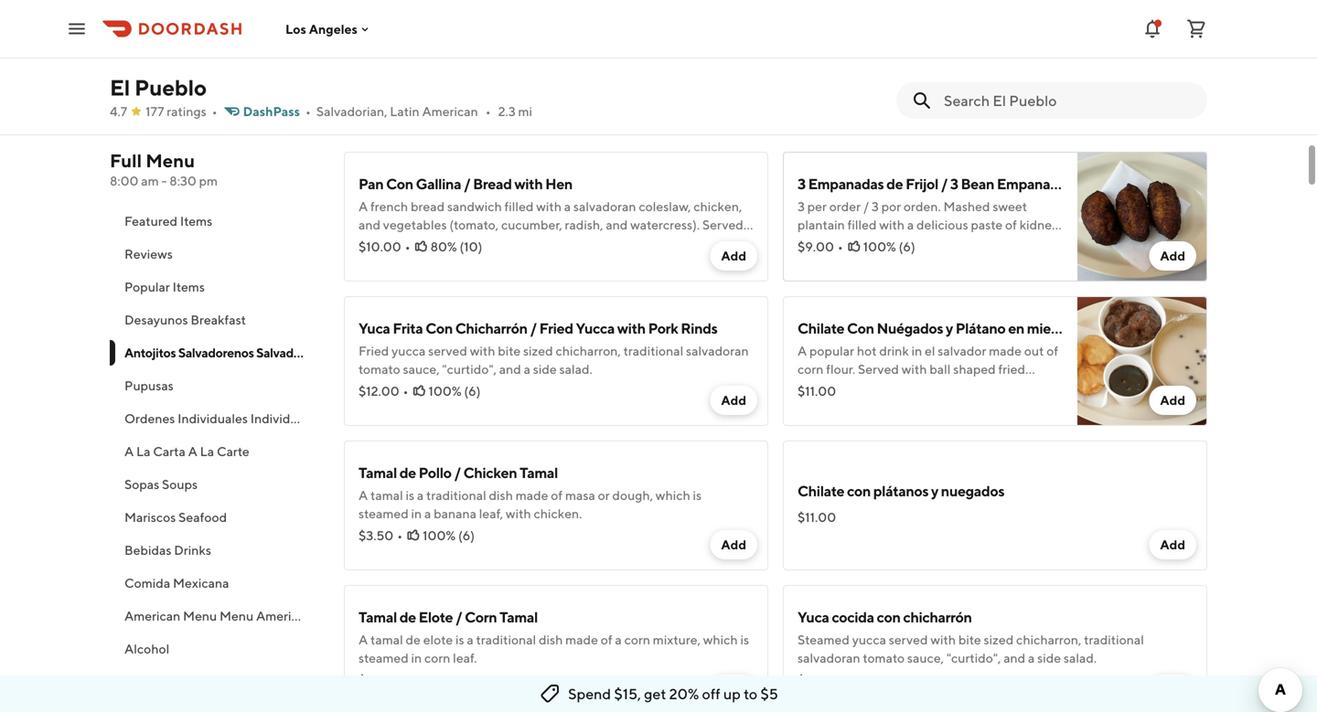 Task type: describe. For each thing, give the bounding box(es) containing it.
"miel"
[[861, 399, 896, 414]]

(6) for frijol
[[899, 239, 916, 254]]

los angeles button
[[286, 21, 372, 36]]

items for featured items
[[180, 214, 213, 229]]

salad. inside yuca frita con chicharrón / fried yucca with pork rinds fried yucca served with bite sized chicharron, traditional salvadoran tomato sauce, "curtido", and a side salad.
[[560, 362, 593, 377]]

(6) for /
[[458, 529, 475, 544]]

mariscos
[[124, 510, 176, 525]]

$10.00 •
[[359, 239, 411, 254]]

of up the (syrup).
[[897, 380, 909, 395]]

side inside yuca frita con chicharrón / fried yucca with pork rinds fried yucca served with bite sized chicharron, traditional salvadoran tomato sauce, "curtido", and a side salad.
[[533, 362, 557, 377]]

• for $12.00 •
[[403, 384, 409, 399]]

hen
[[546, 175, 573, 193]]

sauce, inside yuca cocida con chicharrón steamed yucca served with bite sized chicharron, traditional salvadoran tomato sauce, "curtido", and a side salad. $12.00
[[908, 651, 945, 666]]

"curtido", inside yuca frita con chicharrón / fried yucca with pork rinds fried yucca served with bite sized chicharron, traditional salvadoran tomato sauce, "curtido", and a side salad.
[[442, 362, 497, 377]]

$5
[[761, 686, 779, 703]]

4.7
[[110, 104, 127, 119]]

8:00
[[110, 173, 139, 189]]

-
[[162, 173, 167, 189]]

ball
[[930, 362, 951, 377]]

(6) for chicharrón
[[464, 384, 481, 399]]

0 horizontal spatial salvadoran
[[256, 345, 319, 361]]

de inside tamal de pollo / chicken tamal a tamal is a traditional dish made of masa or dough, which is steamed in a banana leaf, with chicken.
[[400, 464, 416, 482]]

/ right mi
[[551, 112, 561, 135]]

add inside the 'tamal de elote / corn tamal a tamal de elote is a traditional dish made of a corn mixture, which is steamed in corn leaf. $3.50 add'
[[722, 682, 747, 697]]

then
[[835, 236, 862, 251]]

cucumber,
[[501, 217, 563, 232]]

chicken,
[[694, 199, 743, 214]]

french
[[371, 199, 408, 214]]

a inside the 'tamal de elote / corn tamal a tamal de elote is a traditional dish made of a corn mixture, which is steamed in corn leaf. $3.50 add'
[[359, 633, 368, 648]]

and inside yuca frita con chicharrón / fried yucca with pork rinds fried yucca served with bite sized chicharron, traditional salvadoran tomato sauce, "curtido", and a side salad.
[[500, 362, 521, 377]]

/ right the order
[[864, 199, 870, 214]]

which inside tamal de pollo / chicken tamal a tamal is a traditional dish made of masa or dough, which is steamed in a banana leaf, with chicken.
[[656, 488, 691, 503]]

sopas soups
[[124, 477, 198, 492]]

dashpass •
[[243, 104, 311, 119]]

or
[[598, 488, 610, 503]]

80% (10)
[[431, 239, 483, 254]]

latin
[[390, 104, 420, 119]]

bebidas drinks
[[124, 543, 211, 558]]

salad. inside yuca cocida con chicharrón steamed yucca served with bite sized chicharron, traditional salvadoran tomato sauce, "curtido", and a side salad. $12.00
[[1064, 651, 1097, 666]]

add button for pan con gallina / bread with hen
[[711, 242, 758, 271]]

items for popular items
[[173, 280, 205, 295]]

antojitos up pupusas
[[124, 345, 176, 361]]

to
[[744, 686, 758, 703]]

/ inside yuca frita con chicharrón / fried yucca with pork rinds fried yucca served with bite sized chicharron, traditional salvadoran tomato sauce, "curtido", and a side salad.
[[530, 320, 537, 337]]

spend $15, get 20% off up to $5
[[568, 686, 779, 703]]

1 $3.50 from the top
[[359, 529, 394, 544]]

tamal right 'corn'
[[500, 609, 538, 626]]

bread
[[473, 175, 512, 193]]

traditional inside yuca cocida con chicharrón steamed yucca served with bite sized chicharron, traditional salvadoran tomato sauce, "curtido", and a side salad. $12.00
[[1085, 633, 1145, 648]]

fried.
[[897, 236, 927, 251]]

1 vertical spatial corn
[[625, 633, 651, 648]]

popular items
[[124, 280, 205, 295]]

comida
[[124, 576, 170, 591]]

bebidas drinks button
[[110, 534, 322, 567]]

american inside american menu menu americano button
[[124, 609, 181, 624]]

frita
[[393, 320, 423, 337]]

pan con gallina / bread with hen a french bread sandwich filled with a salvadoran coleslaw, chicken, and vegetables (tomato, cucumber, radish, and watercress). served with a side of freshly made chicken broth.
[[359, 175, 744, 251]]

served inside a popular hot drink in el salvador made out of corn flour. served with ball shaped fried dumplings made of yucca and with plantains covered in "miel" (syrup).
[[858, 362, 900, 377]]

/ inside tamal de pollo / chicken tamal a tamal is a traditional dish made of masa or dough, which is steamed in a banana leaf, with chicken.
[[454, 464, 461, 482]]

tamal up chicken. in the bottom of the page
[[520, 464, 558, 482]]

coleslaw,
[[639, 199, 691, 214]]

el
[[110, 75, 130, 101]]

frijol
[[906, 175, 939, 193]]

add button for chilate con plátanos y nuegados
[[1150, 531, 1197, 560]]

served inside pan con gallina / bread with hen a french bread sandwich filled with a salvadoran coleslaw, chicken, and vegetables (tomato, cucumber, radish, and watercress). served with a side of freshly made chicken broth.
[[703, 217, 744, 232]]

pollo
[[419, 464, 452, 482]]

reviews button
[[110, 238, 322, 271]]

dish inside tamal de pollo / chicken tamal a tamal is a traditional dish made of masa or dough, which is steamed in a banana leaf, with chicken.
[[489, 488, 513, 503]]

• for dashpass •
[[306, 104, 311, 119]]

con inside yuca frita con chicharrón / fried yucca with pork rinds fried yucca served with bite sized chicharron, traditional salvadoran tomato sauce, "curtido", and a side salad.
[[426, 320, 453, 337]]

pueblo
[[135, 75, 207, 101]]

add button for tamal de pollo / chicken tamal
[[711, 531, 758, 560]]

with inside yuca cocida con chicharrón steamed yucca served with bite sized chicharron, traditional salvadoran tomato sauce, "curtido", and a side salad. $12.00
[[931, 633, 956, 648]]

with inside tamal de pollo / chicken tamal a tamal is a traditional dish made of masa or dough, which is steamed in a banana leaf, with chicken.
[[506, 507, 531, 522]]

elote
[[423, 633, 453, 648]]

popular
[[124, 280, 170, 295]]

salvadoran inside yuca frita con chicharrón / fried yucca with pork rinds fried yucca served with bite sized chicharron, traditional salvadoran tomato sauce, "curtido", and a side salad.
[[686, 344, 749, 359]]

yucca
[[576, 320, 615, 337]]

yuca frita con chicharrón / fried yucca with pork rinds fried yucca served with bite sized chicharron, traditional salvadoran tomato sauce, "curtido", and a side salad.
[[359, 320, 749, 377]]

served inside yuca cocida con chicharrón steamed yucca served with bite sized chicharron, traditional salvadoran tomato sauce, "curtido", and a side salad. $12.00
[[889, 633, 928, 648]]

ordenes individuales individual orders
[[124, 411, 351, 426]]

100% (6) for de
[[864, 239, 916, 254]]

filled inside 3 empanadas de frijol / 3 bean empanada 3 per order / 3 por orden. mashed sweet plantain filled with a delicious paste of kidney beans then deep fried.
[[848, 217, 877, 232]]

a inside 3 empanadas de frijol / 3 bean empanada 3 per order / 3 por orden. mashed sweet plantain filled with a delicious paste of kidney beans then deep fried.
[[908, 217, 914, 232]]

tamal for elote
[[371, 633, 403, 648]]

per
[[808, 199, 827, 214]]

menu for american
[[183, 609, 217, 624]]

vegetables
[[383, 217, 447, 232]]

con inside yuca cocida con chicharrón steamed yucca served with bite sized chicharron, traditional salvadoran tomato sauce, "curtido", and a side salad. $12.00
[[877, 609, 901, 626]]

tamal de elote / corn tamal a tamal de elote is a traditional dish made of a corn mixture, which is steamed in corn leaf. $3.50 add
[[359, 609, 750, 697]]

salvadorian, latin american • 2.3 mi
[[317, 104, 533, 119]]

pan
[[359, 175, 384, 193]]

de inside 3 empanadas de frijol / 3 bean empanada 3 per order / 3 por orden. mashed sweet plantain filled with a delicious paste of kidney beans then deep fried.
[[887, 175, 904, 193]]

$3.50 •
[[359, 529, 403, 544]]

antojitos up $12.00 • on the bottom
[[321, 345, 373, 361]]

side inside pan con gallina / bread with hen a french bread sandwich filled with a salvadoran coleslaw, chicken, and vegetables (tomato, cucumber, radish, and watercress). served with a side of freshly made chicken broth.
[[396, 236, 420, 251]]

in left "miel"
[[848, 399, 859, 414]]

individuales
[[178, 411, 248, 426]]

out
[[1025, 344, 1045, 359]]

ratings
[[167, 104, 207, 119]]

0 horizontal spatial con
[[847, 483, 871, 500]]

full
[[110, 150, 142, 172]]

a inside yuca frita con chicharrón / fried yucca with pork rinds fried yucca served with bite sized chicharron, traditional salvadoran tomato sauce, "curtido", and a side salad.
[[524, 362, 531, 377]]

steamed inside the 'tamal de elote / corn tamal a tamal de elote is a traditional dish made of a corn mixture, which is steamed in corn leaf. $3.50 add'
[[359, 651, 409, 666]]

$12.00 inside yuca cocida con chicharrón steamed yucca served with bite sized chicharron, traditional salvadoran tomato sauce, "curtido", and a side salad. $12.00
[[798, 673, 839, 688]]

$10.50
[[359, 22, 400, 37]]

8:30
[[170, 173, 197, 189]]

salvadorenos
[[178, 345, 254, 361]]

traditional inside yuca frita con chicharrón / fried yucca with pork rinds fried yucca served with bite sized chicharron, traditional salvadoran tomato sauce, "curtido", and a side salad.
[[624, 344, 684, 359]]

por
[[882, 199, 902, 214]]

3 left per
[[798, 199, 805, 214]]

yuca cocida con chicharrón steamed yucca served with bite sized chicharron, traditional salvadoran tomato sauce, "curtido", and a side salad. $12.00
[[798, 609, 1145, 688]]

3 empanadas de frijol / 3 bean empanada 3 per order / 3 por orden. mashed sweet plantain filled with a delicious paste of kidney beans then deep fried.
[[798, 175, 1067, 251]]

salvadoreños
[[429, 112, 548, 135]]

beans
[[798, 236, 833, 251]]

3 empanadas de frijol / 3 bean empanada image
[[1078, 152, 1208, 282]]

yuca for yuca frita con chicharrón / fried yucca with pork rinds
[[359, 320, 390, 337]]

/ right "frijol"
[[942, 175, 948, 193]]

100% (6) for pollo
[[423, 529, 475, 544]]

alcohol
[[124, 642, 170, 657]]

el pueblo
[[110, 75, 207, 101]]

yucca inside a popular hot drink in el salvador made out of corn flour. served with ball shaped fried dumplings made of yucca and with plantains covered in "miel" (syrup).
[[911, 380, 945, 395]]

0 vertical spatial salvadoran
[[564, 112, 663, 135]]

dough,
[[613, 488, 653, 503]]

menu for full
[[146, 150, 195, 172]]

3 left por
[[872, 199, 879, 214]]

hot
[[857, 344, 877, 359]]

made up "miel"
[[862, 380, 894, 395]]

watercress).
[[631, 217, 700, 232]]

con inside pan con gallina / bread with hen a french bread sandwich filled with a salvadoran coleslaw, chicken, and vegetables (tomato, cucumber, radish, and watercress). served with a side of freshly made chicken broth.
[[386, 175, 413, 193]]

mi
[[518, 104, 533, 119]]

off
[[702, 686, 721, 703]]

shaped
[[954, 362, 996, 377]]

dumplings
[[798, 380, 859, 395]]

featured items
[[124, 214, 213, 229]]

100% for con
[[429, 384, 462, 399]]

$9.00 •
[[798, 239, 844, 254]]

orden.
[[904, 199, 941, 214]]

sweet
[[993, 199, 1028, 214]]

desayunos breakfast button
[[110, 304, 322, 337]]

corn inside a popular hot drink in el salvador made out of corn flour. served with ball shaped fried dumplings made of yucca and with plantains covered in "miel" (syrup).
[[798, 362, 824, 377]]

chicharrón
[[456, 320, 528, 337]]

yucca inside yuca frita con chicharrón / fried yucca with pork rinds fried yucca served with bite sized chicharron, traditional salvadoran tomato sauce, "curtido", and a side salad.
[[392, 344, 426, 359]]

popular
[[810, 344, 855, 359]]

a right the carta
[[188, 444, 198, 459]]



Task type: vqa. For each thing, say whether or not it's contained in the screenshot.
sauce, within Yuca cocida con chicharrón Steamed yucca served with bite sized chicharron, traditional salvadoran tomato sauce, "curtido", and a side salad. $12.00
yes



Task type: locate. For each thing, give the bounding box(es) containing it.
los
[[286, 21, 306, 36]]

/ right pollo
[[454, 464, 461, 482]]

0 vertical spatial tomato
[[359, 362, 401, 377]]

$12.00 down steamed
[[798, 673, 839, 688]]

100% right $12.00 • on the bottom
[[429, 384, 462, 399]]

salvadoran up individual
[[256, 345, 319, 361]]

covered
[[798, 399, 845, 414]]

ordenes individuales individual orders button
[[110, 403, 351, 436]]

0 items, open order cart image
[[1186, 18, 1208, 40]]

fried up $12.00 • on the bottom
[[359, 344, 389, 359]]

yucca up the (syrup).
[[911, 380, 945, 395]]

menu
[[146, 150, 195, 172], [183, 609, 217, 624], [220, 609, 254, 624]]

full menu 8:00 am - 8:30 pm
[[110, 150, 218, 189]]

0 horizontal spatial salvadoran
[[574, 199, 637, 214]]

cocida
[[832, 609, 875, 626]]

filled inside pan con gallina / bread with hen a french bread sandwich filled with a salvadoran coleslaw, chicken, and vegetables (tomato, cucumber, radish, and watercress). served with a side of freshly made chicken broth.
[[505, 199, 534, 214]]

get
[[644, 686, 667, 703]]

1 horizontal spatial "curtido",
[[947, 651, 1002, 666]]

0 horizontal spatial corn
[[425, 651, 451, 666]]

2 vertical spatial corn
[[425, 651, 451, 666]]

•
[[212, 104, 217, 119], [306, 104, 311, 119], [486, 104, 491, 119], [405, 239, 411, 254], [838, 239, 844, 254], [403, 384, 409, 399], [397, 529, 403, 544]]

americano
[[256, 609, 320, 624]]

1 vertical spatial con
[[877, 609, 901, 626]]

tamal inside the 'tamal de elote / corn tamal a tamal de elote is a traditional dish made of a corn mixture, which is steamed in corn leaf. $3.50 add'
[[371, 633, 403, 648]]

2 vertical spatial (6)
[[458, 529, 475, 544]]

1 horizontal spatial corn
[[625, 633, 651, 648]]

3 left empanadas on the right top of the page
[[798, 175, 806, 193]]

1 horizontal spatial tomato
[[863, 651, 905, 666]]

2 horizontal spatial salvadoran
[[798, 651, 861, 666]]

salvadoran inside pan con gallina / bread with hen a french bread sandwich filled with a salvadoran coleslaw, chicken, and vegetables (tomato, cucumber, radish, and watercress). served with a side of freshly made chicken broth.
[[574, 199, 637, 214]]

desayunos
[[124, 313, 188, 328]]

$12.00 down frita
[[359, 384, 400, 399]]

of down vegetables
[[422, 236, 434, 251]]

in left banana
[[411, 507, 422, 522]]

individual
[[251, 411, 308, 426]]

plátanos
[[874, 483, 929, 500]]

made inside pan con gallina / bread with hen a french bread sandwich filled with a salvadoran coleslaw, chicken, and vegetables (tomato, cucumber, radish, and watercress). served with a side of freshly made chicken broth.
[[478, 236, 511, 251]]

steamed left "leaf."
[[359, 651, 409, 666]]

1 vertical spatial tomato
[[863, 651, 905, 666]]

0 horizontal spatial $12.00
[[359, 384, 400, 399]]

2.3
[[498, 104, 516, 119]]

0 horizontal spatial american
[[124, 609, 181, 624]]

salvadoran up hen
[[564, 112, 663, 135]]

2 la from the left
[[200, 444, 214, 459]]

served inside yuca frita con chicharrón / fried yucca with pork rinds fried yucca served with bite sized chicharron, traditional salvadoran tomato sauce, "curtido", and a side salad.
[[428, 344, 468, 359]]

1 vertical spatial served
[[889, 633, 928, 648]]

$11.00 down flour.
[[798, 384, 837, 399]]

1 vertical spatial steamed
[[359, 651, 409, 666]]

open menu image
[[66, 18, 88, 40]]

1 horizontal spatial served
[[889, 633, 928, 648]]

dish inside the 'tamal de elote / corn tamal a tamal de elote is a traditional dish made of a corn mixture, which is steamed in corn leaf. $3.50 add'
[[539, 633, 563, 648]]

0 vertical spatial steamed
[[359, 507, 409, 522]]

tamal left elote
[[359, 609, 397, 626]]

0 horizontal spatial bite
[[498, 344, 521, 359]]

in down elote
[[411, 651, 422, 666]]

notification bell image
[[1142, 18, 1164, 40]]

which inside the 'tamal de elote / corn tamal a tamal de elote is a traditional dish made of a corn mixture, which is steamed in corn leaf. $3.50 add'
[[704, 633, 738, 648]]

of right out
[[1047, 344, 1059, 359]]

chicharron,
[[556, 344, 621, 359], [1017, 633, 1082, 648]]

kidney
[[1020, 217, 1059, 232]]

items up "desayunos breakfast"
[[173, 280, 205, 295]]

corn up dumplings
[[798, 362, 824, 377]]

in left el
[[912, 344, 923, 359]]

0 vertical spatial american
[[422, 104, 478, 119]]

1 horizontal spatial served
[[858, 362, 900, 377]]

la left carte
[[200, 444, 214, 459]]

yucca down frita
[[392, 344, 426, 359]]

0 vertical spatial filled
[[505, 199, 534, 214]]

fried left yucca
[[540, 320, 574, 337]]

items
[[180, 214, 213, 229], [173, 280, 205, 295]]

tamal left elote
[[371, 633, 403, 648]]

0 horizontal spatial yuca
[[359, 320, 390, 337]]

con right frita
[[426, 320, 453, 337]]

traditional inside tamal de pollo / chicken tamal a tamal is a traditional dish made of masa or dough, which is steamed in a banana leaf, with chicken.
[[427, 488, 487, 503]]

filled up the cucumber,
[[505, 199, 534, 214]]

(6) down banana
[[458, 529, 475, 544]]

0 vertical spatial bite
[[498, 344, 521, 359]]

flour.
[[827, 362, 856, 377]]

a inside tamal de pollo / chicken tamal a tamal is a traditional dish made of masa or dough, which is steamed in a banana leaf, with chicken.
[[359, 488, 368, 503]]

steamed up $3.50 •
[[359, 507, 409, 522]]

con
[[847, 483, 871, 500], [877, 609, 901, 626]]

in inside the 'tamal de elote / corn tamal a tamal de elote is a traditional dish made of a corn mixture, which is steamed in corn leaf. $3.50 add'
[[411, 651, 422, 666]]

100% (6)
[[864, 239, 916, 254], [429, 384, 481, 399], [423, 529, 475, 544]]

0 vertical spatial $12.00
[[359, 384, 400, 399]]

menu down mexicana
[[183, 609, 217, 624]]

pork
[[648, 320, 679, 337]]

menu inside full menu 8:00 am - 8:30 pm
[[146, 150, 195, 172]]

pupusas
[[124, 378, 174, 394]]

tomato
[[359, 362, 401, 377], [863, 651, 905, 666]]

1 horizontal spatial salad.
[[1064, 651, 1097, 666]]

sandwich
[[447, 199, 502, 214]]

salad.
[[560, 362, 593, 377], [1064, 651, 1097, 666]]

freshly
[[437, 236, 476, 251]]

0 vertical spatial 100%
[[864, 239, 897, 254]]

2 steamed from the top
[[359, 651, 409, 666]]

a popular hot drink in el salvador made out of corn flour. served with ball shaped fried dumplings made of yucca and with plantains covered in "miel" (syrup).
[[798, 344, 1059, 414]]

with inside 3 empanadas de frijol / 3 bean empanada 3 per order / 3 por orden. mashed sweet plantain filled with a delicious paste of kidney beans then deep fried.
[[880, 217, 905, 232]]

0 vertical spatial con
[[847, 483, 871, 500]]

con right chilate
[[847, 483, 871, 500]]

100% down banana
[[423, 529, 456, 544]]

"curtido", inside yuca cocida con chicharrón steamed yucca served with bite sized chicharron, traditional salvadoran tomato sauce, "curtido", and a side salad. $12.00
[[947, 651, 1002, 666]]

1 steamed from the top
[[359, 507, 409, 522]]

1 vertical spatial salvadoran
[[256, 345, 319, 361]]

tamal
[[359, 464, 397, 482], [520, 464, 558, 482], [359, 609, 397, 626], [500, 609, 538, 626]]

and inside yuca cocida con chicharrón steamed yucca served with bite sized chicharron, traditional salvadoran tomato sauce, "curtido", and a side salad. $12.00
[[1004, 651, 1026, 666]]

a down 'pan'
[[359, 199, 368, 214]]

in inside tamal de pollo / chicken tamal a tamal is a traditional dish made of masa or dough, which is steamed in a banana leaf, with chicken.
[[411, 507, 422, 522]]

1 vertical spatial sized
[[984, 633, 1014, 648]]

up
[[724, 686, 741, 703]]

100% (6) right $12.00 • on the bottom
[[429, 384, 481, 399]]

100% (6) for con
[[429, 384, 481, 399]]

1 horizontal spatial american
[[422, 104, 478, 119]]

pm
[[199, 173, 218, 189]]

yuca inside yuca frita con chicharrón / fried yucca with pork rinds fried yucca served with bite sized chicharron, traditional salvadoran tomato sauce, "curtido", and a side salad.
[[359, 320, 390, 337]]

made up fried
[[990, 344, 1022, 359]]

yuca left frita
[[359, 320, 390, 337]]

(6)
[[899, 239, 916, 254], [464, 384, 481, 399], [458, 529, 475, 544]]

2 $3.50 from the top
[[359, 673, 394, 688]]

100% for de
[[864, 239, 897, 254]]

traditional inside the 'tamal de elote / corn tamal a tamal de elote is a traditional dish made of a corn mixture, which is steamed in corn leaf. $3.50 add'
[[476, 633, 536, 648]]

/ up the sandwich
[[464, 175, 471, 193]]

• for $3.50 •
[[397, 529, 403, 544]]

1 vertical spatial salvadoran
[[686, 344, 749, 359]]

0 vertical spatial yuca
[[359, 320, 390, 337]]

0 horizontal spatial which
[[656, 488, 691, 503]]

2 vertical spatial yucca
[[853, 633, 887, 648]]

0 horizontal spatial "curtido",
[[442, 362, 497, 377]]

chicken
[[514, 236, 559, 251]]

a la carta a la carte
[[124, 444, 250, 459]]

1 vertical spatial side
[[533, 362, 557, 377]]

antojitos up 'pan'
[[344, 112, 425, 135]]

tomato inside yuca frita con chicharrón / fried yucca with pork rinds fried yucca served with bite sized chicharron, traditional salvadoran tomato sauce, "curtido", and a side salad.
[[359, 362, 401, 377]]

1 horizontal spatial la
[[200, 444, 214, 459]]

0 vertical spatial (6)
[[899, 239, 916, 254]]

mexicana
[[173, 576, 229, 591]]

tomato up $12.00 • on the bottom
[[359, 362, 401, 377]]

1 vertical spatial american
[[124, 609, 181, 624]]

yucca down cocida
[[853, 633, 887, 648]]

1 vertical spatial con
[[426, 320, 453, 337]]

0 vertical spatial items
[[180, 214, 213, 229]]

yuca for yuca cocida con chicharrón
[[798, 609, 830, 626]]

breakfast
[[191, 313, 246, 328]]

salvadoran down steamed
[[798, 651, 861, 666]]

items up reviews "button"
[[180, 214, 213, 229]]

0 horizontal spatial la
[[136, 444, 151, 459]]

los angeles
[[286, 21, 358, 36]]

made inside tamal de pollo / chicken tamal a tamal is a traditional dish made of masa or dough, which is steamed in a banana leaf, with chicken.
[[516, 488, 549, 503]]

1 vertical spatial which
[[704, 633, 738, 648]]

featured items button
[[110, 205, 322, 238]]

0 vertical spatial salvadoran
[[574, 199, 637, 214]]

1 horizontal spatial chicharron,
[[1017, 633, 1082, 648]]

a left the popular
[[798, 344, 807, 359]]

100% right then on the right top of page
[[864, 239, 897, 254]]

0 vertical spatial sauce,
[[403, 362, 440, 377]]

mariscos seafood
[[124, 510, 227, 525]]

1 vertical spatial items
[[173, 280, 205, 295]]

orders
[[311, 411, 351, 426]]

1 horizontal spatial yucca
[[853, 633, 887, 648]]

1 vertical spatial sauce,
[[908, 651, 945, 666]]

1 vertical spatial $3.50
[[359, 673, 394, 688]]

$12.00
[[359, 384, 400, 399], [798, 673, 839, 688]]

which right "dough,"
[[656, 488, 691, 503]]

made down the (tomato,
[[478, 236, 511, 251]]

chicharron, inside yuca cocida con chicharrón steamed yucca served with bite sized chicharron, traditional salvadoran tomato sauce, "curtido", and a side salad. $12.00
[[1017, 633, 1082, 648]]

american right latin
[[422, 104, 478, 119]]

served
[[428, 344, 468, 359], [889, 633, 928, 648]]

2 vertical spatial side
[[1038, 651, 1062, 666]]

1 la from the left
[[136, 444, 151, 459]]

1 horizontal spatial salvadoran
[[564, 112, 663, 135]]

1 $11.00 from the top
[[798, 384, 837, 399]]

made inside the 'tamal de elote / corn tamal a tamal de elote is a traditional dish made of a corn mixture, which is steamed in corn leaf. $3.50 add'
[[566, 633, 598, 648]]

100% (6) down por
[[864, 239, 916, 254]]

mariscos seafood button
[[110, 502, 322, 534]]

corn
[[798, 362, 824, 377], [625, 633, 651, 648], [425, 651, 451, 666]]

1 vertical spatial fried
[[359, 344, 389, 359]]

tomato down cocida
[[863, 651, 905, 666]]

0 vertical spatial corn
[[798, 362, 824, 377]]

100% for pollo
[[423, 529, 456, 544]]

yucca inside yuca cocida con chicharrón steamed yucca served with bite sized chicharron, traditional salvadoran tomato sauce, "curtido", and a side salad. $12.00
[[853, 633, 887, 648]]

leaf.
[[453, 651, 477, 666]]

0 vertical spatial fried
[[540, 320, 574, 337]]

/ right chicharrón
[[530, 320, 537, 337]]

1 horizontal spatial filled
[[848, 217, 877, 232]]

made up chicken. in the bottom of the page
[[516, 488, 549, 503]]

0 vertical spatial con
[[386, 175, 413, 193]]

2 $11.00 from the top
[[798, 510, 837, 525]]

american menu menu americano
[[124, 609, 320, 624]]

side
[[396, 236, 420, 251], [533, 362, 557, 377], [1038, 651, 1062, 666]]

elote
[[419, 609, 453, 626]]

1 vertical spatial "curtido",
[[947, 651, 1002, 666]]

0 horizontal spatial tomato
[[359, 362, 401, 377]]

1 vertical spatial chicharron,
[[1017, 633, 1082, 648]]

0 vertical spatial sized
[[523, 344, 553, 359]]

chilate con nuégados y plátano  en miel / chilate with nuégados and fried plantain image
[[1078, 297, 1208, 426]]

is
[[406, 488, 415, 503], [693, 488, 702, 503], [456, 633, 465, 648], [741, 633, 750, 648]]

Item Search search field
[[944, 91, 1193, 111]]

tamal up $3.50 •
[[371, 488, 403, 503]]

yuca up steamed
[[798, 609, 830, 626]]

sized inside yuca frita con chicharrón / fried yucca with pork rinds fried yucca served with bite sized chicharron, traditional salvadoran tomato sauce, "curtido", and a side salad.
[[523, 344, 553, 359]]

1 vertical spatial $12.00
[[798, 673, 839, 688]]

steamed
[[798, 633, 850, 648]]

yuca inside yuca cocida con chicharrón steamed yucca served with bite sized chicharron, traditional salvadoran tomato sauce, "curtido", and a side salad. $12.00
[[798, 609, 830, 626]]

0 vertical spatial served
[[428, 344, 468, 359]]

which
[[656, 488, 691, 503], [704, 633, 738, 648]]

1 horizontal spatial side
[[533, 362, 557, 377]]

tamal left pollo
[[359, 464, 397, 482]]

a
[[564, 199, 571, 214], [908, 217, 914, 232], [387, 236, 393, 251], [524, 362, 531, 377], [417, 488, 424, 503], [425, 507, 431, 522], [467, 633, 474, 648], [615, 633, 622, 648], [1029, 651, 1035, 666]]

sized inside yuca cocida con chicharrón steamed yucca served with bite sized chicharron, traditional salvadoran tomato sauce, "curtido", and a side salad. $12.00
[[984, 633, 1014, 648]]

a
[[359, 199, 368, 214], [798, 344, 807, 359], [124, 444, 134, 459], [188, 444, 198, 459], [359, 488, 368, 503], [359, 633, 368, 648]]

rinds
[[681, 320, 718, 337]]

1 vertical spatial 100% (6)
[[429, 384, 481, 399]]

2 vertical spatial 100%
[[423, 529, 456, 544]]

0 vertical spatial $11.00
[[798, 384, 837, 399]]

add button for tamal de elote / corn tamal
[[711, 675, 758, 705]]

/ inside the 'tamal de elote / corn tamal a tamal de elote is a traditional dish made of a corn mixture, which is steamed in corn leaf. $3.50 add'
[[456, 609, 462, 626]]

of up spend
[[601, 633, 613, 648]]

0 horizontal spatial served
[[428, 344, 468, 359]]

corn left mixture,
[[625, 633, 651, 648]]

banana
[[434, 507, 477, 522]]

2 tamal from the top
[[371, 633, 403, 648]]

of inside pan con gallina / bread with hen a french bread sandwich filled with a salvadoran coleslaw, chicken, and vegetables (tomato, cucumber, radish, and watercress). served with a side of freshly made chicken broth.
[[422, 236, 434, 251]]

salvadoran up radish,
[[574, 199, 637, 214]]

1 vertical spatial dish
[[539, 633, 563, 648]]

radish,
[[565, 217, 604, 232]]

nuegados
[[942, 483, 1005, 500]]

a inside yuca cocida con chicharrón steamed yucca served with bite sized chicharron, traditional salvadoran tomato sauce, "curtido", and a side salad. $12.00
[[1029, 651, 1035, 666]]

sauce, down frita
[[403, 362, 440, 377]]

1 horizontal spatial sauce,
[[908, 651, 945, 666]]

in
[[912, 344, 923, 359], [848, 399, 859, 414], [411, 507, 422, 522], [411, 651, 422, 666]]

served down the hot
[[858, 362, 900, 377]]

soups
[[162, 477, 198, 492]]

0 vertical spatial $3.50
[[359, 529, 394, 544]]

add button for yuca frita con chicharrón / fried yucca with pork rinds
[[711, 386, 758, 415]]

0 horizontal spatial fried
[[359, 344, 389, 359]]

1 tamal from the top
[[371, 488, 403, 503]]

0 vertical spatial 100% (6)
[[864, 239, 916, 254]]

chilate con plátanos y nuegados
[[798, 483, 1005, 500]]

100% (6) down banana
[[423, 529, 475, 544]]

1 vertical spatial tamal
[[371, 633, 403, 648]]

a la carta a la carte button
[[110, 436, 322, 469]]

2 vertical spatial salvadoran
[[798, 651, 861, 666]]

menu up -
[[146, 150, 195, 172]]

salvadoran
[[564, 112, 663, 135], [256, 345, 319, 361]]

of inside tamal de pollo / chicken tamal a tamal is a traditional dish made of masa or dough, which is steamed in a banana leaf, with chicken.
[[551, 488, 563, 503]]

0 vertical spatial tamal
[[371, 488, 403, 503]]

deep
[[865, 236, 895, 251]]

1 vertical spatial filled
[[848, 217, 877, 232]]

salvadoran down rinds
[[686, 344, 749, 359]]

chicharrón
[[904, 609, 972, 626]]

177
[[146, 104, 164, 119]]

1 vertical spatial 100%
[[429, 384, 462, 399]]

0 vertical spatial served
[[703, 217, 744, 232]]

(syrup).
[[898, 399, 942, 414]]

a left elote
[[359, 633, 368, 648]]

$3.50
[[359, 529, 394, 544], [359, 673, 394, 688]]

con up french
[[386, 175, 413, 193]]

1 horizontal spatial which
[[704, 633, 738, 648]]

bite
[[498, 344, 521, 359], [959, 633, 982, 648]]

featured
[[124, 214, 178, 229]]

0 vertical spatial dish
[[489, 488, 513, 503]]

antojitos up the chicken,
[[666, 112, 747, 135]]

filled up then on the right top of page
[[848, 217, 877, 232]]

a inside a popular hot drink in el salvador made out of corn flour. served with ball shaped fried dumplings made of yucca and with plantains covered in "miel" (syrup).
[[798, 344, 807, 359]]

corn down elote
[[425, 651, 451, 666]]

bean
[[961, 175, 995, 193]]

tomato inside yuca cocida con chicharrón steamed yucca served with bite sized chicharron, traditional salvadoran tomato sauce, "curtido", and a side salad. $12.00
[[863, 651, 905, 666]]

pupusas button
[[110, 370, 322, 403]]

$3.50 inside the 'tamal de elote / corn tamal a tamal de elote is a traditional dish made of a corn mixture, which is steamed in corn leaf. $3.50 add'
[[359, 673, 394, 688]]

• for $9.00 •
[[838, 239, 844, 254]]

0 horizontal spatial sauce,
[[403, 362, 440, 377]]

(6) down chicharrón
[[464, 384, 481, 399]]

tamal inside tamal de pollo / chicken tamal a tamal is a traditional dish made of masa or dough, which is steamed in a banana leaf, with chicken.
[[371, 488, 403, 503]]

of up chicken. in the bottom of the page
[[551, 488, 563, 503]]

3 left bean
[[951, 175, 959, 193]]

chilate
[[798, 483, 845, 500]]

1 horizontal spatial dish
[[539, 633, 563, 648]]

menu down comida mexicana button
[[220, 609, 254, 624]]

• for $10.00 •
[[405, 239, 411, 254]]

served down the chicken,
[[703, 217, 744, 232]]

0 horizontal spatial served
[[703, 217, 744, 232]]

steamed inside tamal de pollo / chicken tamal a tamal is a traditional dish made of masa or dough, which is steamed in a banana leaf, with chicken.
[[359, 507, 409, 522]]

3
[[798, 175, 806, 193], [951, 175, 959, 193], [798, 199, 805, 214], [872, 199, 879, 214]]

0 horizontal spatial sized
[[523, 344, 553, 359]]

1 horizontal spatial fried
[[540, 320, 574, 337]]

sauce, inside yuca frita con chicharrón / fried yucca with pork rinds fried yucca served with bite sized chicharron, traditional salvadoran tomato sauce, "curtido", and a side salad.
[[403, 362, 440, 377]]

delicious
[[917, 217, 969, 232]]

made up spend
[[566, 633, 598, 648]]

ordenes
[[124, 411, 175, 426]]

chicharron, inside yuca frita con chicharrón / fried yucca with pork rinds fried yucca served with bite sized chicharron, traditional salvadoran tomato sauce, "curtido", and a side salad.
[[556, 344, 621, 359]]

1 horizontal spatial con
[[877, 609, 901, 626]]

/ inside pan con gallina / bread with hen a french bread sandwich filled with a salvadoran coleslaw, chicken, and vegetables (tomato, cucumber, radish, and watercress). served with a side of freshly made chicken broth.
[[464, 175, 471, 193]]

side inside yuca cocida con chicharrón steamed yucca served with bite sized chicharron, traditional salvadoran tomato sauce, "curtido", and a side salad. $12.00
[[1038, 651, 1062, 666]]

/ left 'corn'
[[456, 609, 462, 626]]

1 vertical spatial bite
[[959, 633, 982, 648]]

of inside 3 empanadas de frijol / 3 bean empanada 3 per order / 3 por orden. mashed sweet plantain filled with a delicious paste of kidney beans then deep fried.
[[1006, 217, 1018, 232]]

la left the carta
[[136, 444, 151, 459]]

antojitos salvadorenos salvadoran antojitos
[[124, 345, 373, 361]]

a inside pan con gallina / bread with hen a french bread sandwich filled with a salvadoran coleslaw, chicken, and vegetables (tomato, cucumber, radish, and watercress). served with a side of freshly made chicken broth.
[[359, 199, 368, 214]]

empanada
[[997, 175, 1067, 193]]

a up sopas
[[124, 444, 134, 459]]

1 vertical spatial (6)
[[464, 384, 481, 399]]

$11.00 down chilate
[[798, 510, 837, 525]]

of inside the 'tamal de elote / corn tamal a tamal de elote is a traditional dish made of a corn mixture, which is steamed in corn leaf. $3.50 add'
[[601, 633, 613, 648]]

0 horizontal spatial side
[[396, 236, 420, 251]]

and inside a popular hot drink in el salvador made out of corn flour. served with ball shaped fried dumplings made of yucca and with plantains covered in "miel" (syrup).
[[948, 380, 970, 395]]

bite inside yuca frita con chicharrón / fried yucca with pork rinds fried yucca served with bite sized chicharron, traditional salvadoran tomato sauce, "curtido", and a side salad.
[[498, 344, 521, 359]]

mixture,
[[653, 633, 701, 648]]

a up $3.50 •
[[359, 488, 368, 503]]

american down comida
[[124, 609, 181, 624]]

1 vertical spatial $11.00
[[798, 510, 837, 525]]

1 vertical spatial yucca
[[911, 380, 945, 395]]

con right cocida
[[877, 609, 901, 626]]

mashed
[[944, 199, 991, 214]]

1 vertical spatial salad.
[[1064, 651, 1097, 666]]

0 vertical spatial yucca
[[392, 344, 426, 359]]

tamal for pollo
[[371, 488, 403, 503]]

1 horizontal spatial con
[[426, 320, 453, 337]]

salvadoran inside yuca cocida con chicharrón steamed yucca served with bite sized chicharron, traditional salvadoran tomato sauce, "curtido", and a side salad. $12.00
[[798, 651, 861, 666]]

bite inside yuca cocida con chicharrón steamed yucca served with bite sized chicharron, traditional salvadoran tomato sauce, "curtido", and a side salad. $12.00
[[959, 633, 982, 648]]

of down sweet
[[1006, 217, 1018, 232]]

0 horizontal spatial dish
[[489, 488, 513, 503]]

which right mixture,
[[704, 633, 738, 648]]

(6) right deep
[[899, 239, 916, 254]]

1 horizontal spatial yuca
[[798, 609, 830, 626]]

plantain
[[798, 217, 845, 232]]

sauce, down chicharrón
[[908, 651, 945, 666]]



